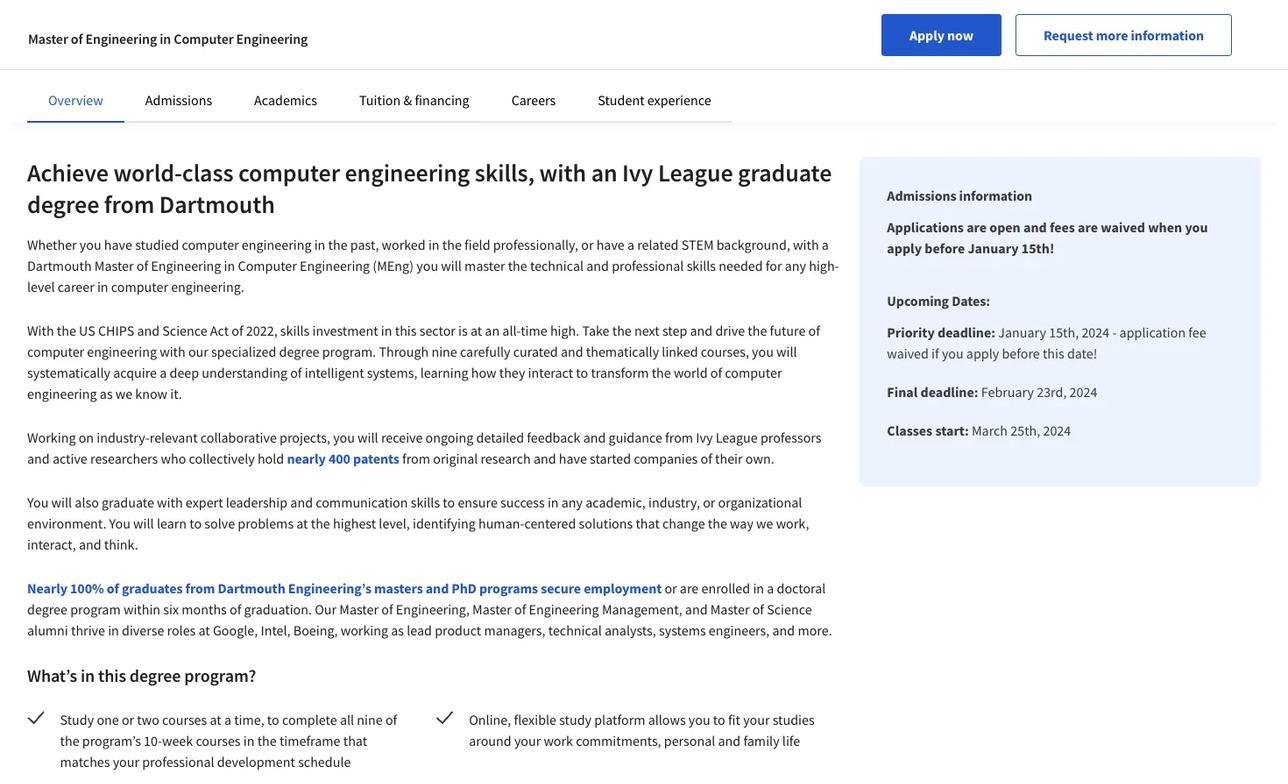 Task type: vqa. For each thing, say whether or not it's contained in the screenshot.
2nd Techniques from right
no



Task type: describe. For each thing, give the bounding box(es) containing it.
a left related
[[627, 236, 635, 253]]

engineering up engineering.
[[151, 257, 221, 274]]

master inside whether you have studied computer engineering in the past, worked in the field professionally, or have a related stem background, with a dartmouth master of engineering in computer engineering (meng) you will master the technical and professional skills needed for any high- level career in computer engineering.
[[94, 257, 134, 274]]

complete
[[282, 711, 337, 728]]

engineering down chips
[[87, 343, 157, 360]]

think.
[[104, 536, 138, 553]]

intel,
[[261, 621, 291, 639]]

within
[[123, 600, 160, 618]]

15th!
[[1022, 239, 1055, 257]]

master down enrolled
[[711, 600, 750, 618]]

in left the past,
[[314, 236, 325, 253]]

the right drive
[[748, 322, 767, 339]]

and up problems
[[290, 493, 313, 511]]

apply now button
[[882, 14, 1002, 56]]

any inside whether you have studied computer engineering in the past, worked in the field professionally, or have a related stem background, with a dartmouth master of engineering in computer engineering (meng) you will master the technical and professional skills needed for any high- level career in computer engineering.
[[785, 257, 806, 274]]

1 horizontal spatial your
[[514, 732, 541, 749]]

that inside the study one or two courses at a time, to complete all nine of the program's 10-week courses in the timeframe that matches your professional development schedule
[[343, 732, 367, 749]]

and up engineering,
[[426, 579, 449, 597]]

nine inside the study one or two courses at a time, to complete all nine of the program's 10-week courses in the timeframe that matches your professional development schedule
[[357, 711, 383, 728]]

personal
[[664, 732, 715, 749]]

in up admissions 'link' at the top left of page
[[160, 30, 171, 47]]

are for applications are open and fees are waived when you apply before january 15th!
[[967, 218, 987, 236]]

-
[[1113, 323, 1117, 341]]

you inside applications are open and fees are waived when you apply before january 15th!
[[1185, 218, 1208, 236]]

at inside with the us chips and science act of 2022, skills investment in this sector is at an all-time high. take the next step and drive the future of computer engineering with our specialized degree program. through nine carefully curated and thematically linked courses, you will systematically acquire a deep understanding of intelligent systems, learning how they interact to transform the world of computer engineering as we know it.
[[471, 322, 482, 339]]

will left learn
[[133, 514, 154, 532]]

human-
[[478, 514, 524, 532]]

science inside or are enrolled in a doctoral degree program within six months of graduation. our master of engineering, master of engineering management, and master of science alumni thrive in diverse roles at google, intel, boeing, working as lead product managers, technical analysts, systems engineers, and more.
[[767, 600, 812, 618]]

all-
[[503, 322, 521, 339]]

dartmouth inside whether you have studied computer engineering in the past, worked in the field professionally, or have a related stem background, with a dartmouth master of engineering in computer engineering (meng) you will master the technical and professional skills needed for any high- level career in computer engineering.
[[27, 257, 92, 274]]

the down study
[[60, 732, 79, 749]]

professional inside the study one or two courses at a time, to complete all nine of the program's 10-week courses in the timeframe that matches your professional development schedule
[[142, 753, 214, 770]]

1 vertical spatial courses
[[196, 732, 241, 749]]

online, flexible study platform allows you to fit your studies around your work commitments, personal and family life
[[469, 711, 815, 749]]

the left the past,
[[328, 236, 348, 253]]

studies
[[773, 711, 815, 728]]

2 horizontal spatial have
[[597, 236, 625, 253]]

graduate inside achieve world-class computer engineering skills, with an ivy league graduate degree from dartmouth
[[738, 157, 832, 188]]

from inside working on industry-relevant collaborative projects, you will receive ongoing detailed feedback and guidance from ivy league professors and active researchers who collectively hold
[[665, 429, 693, 446]]

is
[[458, 322, 468, 339]]

collectively
[[189, 450, 255, 467]]

interact
[[528, 364, 573, 381]]

of up google,
[[230, 600, 241, 618]]

in right thrive
[[108, 621, 119, 639]]

master up working
[[339, 600, 379, 618]]

2 vertical spatial dartmouth
[[218, 579, 285, 597]]

the up thematically
[[612, 322, 632, 339]]

through
[[379, 343, 429, 360]]

the down the linked at right
[[652, 364, 671, 381]]

program.
[[322, 343, 376, 360]]

in right career
[[97, 278, 108, 295]]

high.
[[550, 322, 580, 339]]

financing
[[415, 91, 469, 109]]

highest
[[333, 514, 376, 532]]

solve
[[204, 514, 235, 532]]

admissions information
[[887, 187, 1032, 204]]

sector
[[420, 322, 456, 339]]

tuition & financing
[[359, 91, 469, 109]]

of up engineers,
[[753, 600, 764, 618]]

centered
[[524, 514, 576, 532]]

a inside the study one or two courses at a time, to complete all nine of the program's 10-week courses in the timeframe that matches your professional development schedule
[[224, 711, 231, 728]]

studied
[[135, 236, 179, 253]]

research
[[481, 450, 531, 467]]

1 horizontal spatial have
[[559, 450, 587, 467]]

in inside the study one or two courses at a time, to complete all nine of the program's 10-week courses in the timeframe that matches your professional development schedule
[[243, 732, 255, 749]]

of up the managers,
[[514, 600, 526, 618]]

computer down studied
[[111, 278, 168, 295]]

program
[[70, 600, 121, 618]]

researchers
[[90, 450, 158, 467]]

phd
[[452, 579, 477, 597]]

experience
[[647, 91, 711, 109]]

and left think.
[[79, 536, 101, 553]]

2 vertical spatial this
[[98, 665, 126, 687]]

with inside whether you have studied computer engineering in the past, worked in the field professionally, or have a related stem background, with a dartmouth master of engineering in computer engineering (meng) you will master the technical and professional skills needed for any high- level career in computer engineering.
[[793, 236, 819, 253]]

of right act in the left top of the page
[[232, 322, 243, 339]]

time,
[[234, 711, 264, 728]]

the up the development
[[257, 732, 277, 749]]

applications are open and fees are waived when you apply before january 15th!
[[887, 218, 1208, 257]]

you inside working on industry-relevant collaborative projects, you will receive ongoing detailed feedback and guidance from ivy league professors and active researchers who collectively hold
[[333, 429, 355, 446]]

at inside "you will also graduate with expert leadership and communication skills to ensure success in any academic, industry, or organizational environment. you will learn to solve problems at the highest level, identifying human-centered solutions that change the way we work, interact, and think."
[[296, 514, 308, 532]]

from up months
[[185, 579, 215, 597]]

one
[[97, 711, 119, 728]]

and up 'systems'
[[685, 600, 708, 618]]

of left intelligent at the left top of page
[[290, 364, 302, 381]]

you inside with the us chips and science act of 2022, skills investment in this sector is at an all-time high. take the next step and drive the future of computer engineering with our specialized degree program. through nine carefully curated and thematically linked courses, you will systematically acquire a deep understanding of intelligent systems, learning how they interact to transform the world of computer engineering as we know it.
[[752, 343, 774, 360]]

of down masters
[[381, 600, 393, 618]]

intelligent
[[305, 364, 364, 381]]

and up started
[[583, 429, 606, 446]]

achieve world-class computer engineering skills, with an ivy league graduate degree from dartmouth
[[27, 157, 832, 220]]

graduate inside "you will also graduate with expert leadership and communication skills to ensure success in any academic, industry, or organizational environment. you will learn to solve problems at the highest level, identifying human-centered solutions that change the way we work, interact, and think."
[[102, 493, 154, 511]]

careers
[[512, 91, 556, 109]]

chips
[[98, 322, 134, 339]]

dates:
[[952, 292, 990, 309]]

10-
[[144, 732, 162, 749]]

world
[[674, 364, 708, 381]]

and down high.
[[561, 343, 583, 360]]

in up engineering.
[[224, 257, 235, 274]]

0 horizontal spatial you
[[27, 493, 49, 511]]

skills for problems
[[411, 493, 440, 511]]

will inside with the us chips and science act of 2022, skills investment in this sector is at an all-time high. take the next step and drive the future of computer engineering with our specialized degree program. through nine carefully curated and thematically linked courses, you will systematically acquire a deep understanding of intelligent systems, learning how they interact to transform the world of computer engineering as we know it.
[[777, 343, 797, 360]]

secure
[[541, 579, 581, 597]]

and inside online, flexible study platform allows you to fit your studies around your work commitments, personal and family life
[[718, 732, 741, 749]]

january inside january 15th, 2024 - application fee waived if you apply before this date!
[[999, 323, 1046, 341]]

of left their
[[701, 450, 712, 467]]

to down expert
[[190, 514, 202, 532]]

2024 for classes start: march 25th, 2024
[[1043, 422, 1071, 439]]

the left way
[[708, 514, 727, 532]]

and right step
[[690, 322, 713, 339]]

a inside with the us chips and science act of 2022, skills investment in this sector is at an all-time high. take the next step and drive the future of computer engineering with our specialized degree program. through nine carefully curated and thematically linked courses, you will systematically acquire a deep understanding of intelligent systems, learning how they interact to transform the world of computer engineering as we know it.
[[160, 364, 167, 381]]

in right enrolled
[[753, 579, 764, 597]]

you down 'worked'
[[417, 257, 438, 274]]

degree inside with the us chips and science act of 2022, skills investment in this sector is at an all-time high. take the next step and drive the future of computer engineering with our specialized degree program. through nine carefully curated and thematically linked courses, you will systematically acquire a deep understanding of intelligent systems, learning how they interact to transform the world of computer engineering as we know it.
[[279, 343, 319, 360]]

systems, learning
[[367, 364, 469, 381]]

an inside achieve world-class computer engineering skills, with an ivy league graduate degree from dartmouth
[[591, 157, 618, 188]]

boeing,
[[293, 621, 338, 639]]

thematically
[[586, 343, 659, 360]]

start:
[[936, 422, 969, 439]]

skills inside whether you have studied computer engineering in the past, worked in the field professionally, or have a related stem background, with a dartmouth master of engineering in computer engineering (meng) you will master the technical and professional skills needed for any high- level career in computer engineering.
[[687, 257, 716, 274]]

graduates
[[122, 579, 183, 597]]

roles
[[167, 621, 196, 639]]

alumni
[[27, 621, 68, 639]]

fee
[[1189, 323, 1207, 341]]

world-
[[113, 157, 182, 188]]

january 15th, 2024 - application fee waived if you apply before this date!
[[887, 323, 1207, 362]]

industry,
[[649, 493, 700, 511]]

needed
[[719, 257, 763, 274]]

deadline: for final
[[921, 383, 979, 401]]

you inside january 15th, 2024 - application fee waived if you apply before this date!
[[942, 344, 964, 362]]

of right 100%
[[107, 579, 119, 597]]

dartmouth inside achieve world-class computer engineering skills, with an ivy league graduate degree from dartmouth
[[159, 189, 275, 220]]

the left highest
[[311, 514, 330, 532]]

this inside january 15th, 2024 - application fee waived if you apply before this date!
[[1043, 344, 1065, 362]]

professors
[[761, 429, 822, 446]]

patents
[[353, 450, 399, 467]]

or inside the study one or two courses at a time, to complete all nine of the program's 10-week courses in the timeframe that matches your professional development schedule
[[122, 711, 134, 728]]

23rd,
[[1037, 383, 1067, 401]]

of right future
[[809, 322, 820, 339]]

class
[[182, 157, 233, 188]]

product
[[435, 621, 481, 639]]

before for january
[[925, 239, 965, 257]]

league inside working on industry-relevant collaborative projects, you will receive ongoing detailed feedback and guidance from ivy league professors and active researchers who collectively hold
[[716, 429, 758, 446]]

computer inside whether you have studied computer engineering in the past, worked in the field professionally, or have a related stem background, with a dartmouth master of engineering in computer engineering (meng) you will master the technical and professional skills needed for any high- level career in computer engineering.
[[238, 257, 297, 274]]

with inside achieve world-class computer engineering skills, with an ivy league graduate degree from dartmouth
[[539, 157, 586, 188]]

admissions for admissions
[[145, 91, 212, 109]]

technical inside whether you have studied computer engineering in the past, worked in the field professionally, or have a related stem background, with a dartmouth master of engineering in computer engineering (meng) you will master the technical and professional skills needed for any high- level career in computer engineering.
[[530, 257, 584, 274]]

engineering inside or are enrolled in a doctoral degree program within six months of graduation. our master of engineering, master of engineering management, and master of science alumni thrive in diverse roles at google, intel, boeing, working as lead product managers, technical analysts, systems engineers, and more.
[[529, 600, 599, 618]]

in right 'worked'
[[428, 236, 440, 253]]

professionally,
[[493, 236, 578, 253]]

nearly 100% of graduates from dartmouth engineering's masters and phd programs secure employment
[[27, 579, 662, 597]]

computer inside achieve world-class computer engineering skills, with an ivy league graduate degree from dartmouth
[[238, 157, 340, 188]]

february
[[981, 383, 1034, 401]]

waived for if
[[887, 344, 929, 362]]

curated
[[513, 343, 558, 360]]

we inside "you will also graduate with expert leadership and communication skills to ensure success in any academic, industry, or organizational environment. you will learn to solve problems at the highest level, identifying human-centered solutions that change the way we work, interact, and think."
[[756, 514, 773, 532]]

next
[[635, 322, 660, 339]]

and right chips
[[137, 322, 160, 339]]

and left more.
[[773, 621, 795, 639]]

0 horizontal spatial computer
[[174, 30, 234, 47]]

and down feedback
[[534, 450, 556, 467]]

master of engineering in computer engineering
[[28, 30, 308, 47]]

engineering inside whether you have studied computer engineering in the past, worked in the field professionally, or have a related stem background, with a dartmouth master of engineering in computer engineering (meng) you will master the technical and professional skills needed for any high- level career in computer engineering.
[[242, 236, 312, 253]]

whether
[[27, 236, 77, 253]]

achieve
[[27, 157, 109, 188]]

the down 'professionally,'
[[508, 257, 527, 274]]

computer down courses,
[[725, 364, 782, 381]]

engineering up overview
[[85, 30, 157, 47]]

a inside or are enrolled in a doctoral degree program within six months of graduation. our master of engineering, master of engineering management, and master of science alumni thrive in diverse roles at google, intel, boeing, working as lead product managers, technical analysts, systems engineers, and more.
[[767, 579, 774, 597]]

of down courses,
[[711, 364, 722, 381]]

and inside applications are open and fees are waived when you apply before january 15th!
[[1024, 218, 1047, 236]]

engineers,
[[709, 621, 770, 639]]

week
[[162, 732, 193, 749]]

a up high-
[[822, 236, 829, 253]]

nearly 400 patents link
[[287, 450, 399, 467]]

employment
[[584, 579, 662, 597]]

and inside whether you have studied computer engineering in the past, worked in the field professionally, or have a related stem background, with a dartmouth master of engineering in computer engineering (meng) you will master the technical and professional skills needed for any high- level career in computer engineering.
[[587, 257, 609, 274]]

tuition
[[359, 91, 401, 109]]

the left us
[[57, 322, 76, 339]]

all
[[340, 711, 354, 728]]

months
[[182, 600, 227, 618]]

nine inside with the us chips and science act of 2022, skills investment in this sector is at an all-time high. take the next step and drive the future of computer engineering with our specialized degree program. through nine carefully curated and thematically linked courses, you will systematically acquire a deep understanding of intelligent systems, learning how they interact to transform the world of computer engineering as we know it.
[[432, 343, 457, 360]]

linked
[[662, 343, 698, 360]]



Task type: locate. For each thing, give the bounding box(es) containing it.
student experience
[[598, 91, 711, 109]]

admissions down master of engineering in computer engineering
[[145, 91, 212, 109]]

acquire
[[113, 364, 157, 381]]

your
[[743, 711, 770, 728], [514, 732, 541, 749], [113, 753, 139, 770]]

0 horizontal spatial as
[[100, 385, 113, 402]]

now
[[947, 26, 974, 44]]

0 vertical spatial an
[[591, 157, 618, 188]]

of up overview link
[[71, 30, 83, 47]]

1 vertical spatial deadline:
[[921, 383, 979, 401]]

you right whether
[[80, 236, 101, 253]]

at down months
[[199, 621, 210, 639]]

any right for at the top right of page
[[785, 257, 806, 274]]

league inside achieve world-class computer engineering skills, with an ivy league graduate degree from dartmouth
[[658, 157, 733, 188]]

0 vertical spatial apply
[[887, 239, 922, 257]]

apply for january
[[967, 344, 999, 362]]

january left 15th,
[[999, 323, 1046, 341]]

1 vertical spatial this
[[1043, 344, 1065, 362]]

if
[[932, 344, 939, 362]]

engineering up engineering.
[[242, 236, 312, 253]]

or right one
[[122, 711, 134, 728]]

applications
[[887, 218, 964, 236]]

from inside achieve world-class computer engineering skills, with an ivy league graduate degree from dartmouth
[[104, 189, 155, 220]]

you up think.
[[109, 514, 131, 532]]

and down working
[[27, 450, 50, 467]]

master up overview link
[[28, 30, 68, 47]]

degree inside achieve world-class computer engineering skills, with an ivy league graduate degree from dartmouth
[[27, 189, 99, 220]]

0 vertical spatial you
[[27, 493, 49, 511]]

dartmouth
[[159, 189, 275, 220], [27, 257, 92, 274], [218, 579, 285, 597]]

0 horizontal spatial graduate
[[102, 493, 154, 511]]

or inside whether you have studied computer engineering in the past, worked in the field professionally, or have a related stem background, with a dartmouth master of engineering in computer engineering (meng) you will master the technical and professional skills needed for any high- level career in computer engineering.
[[581, 236, 594, 253]]

study
[[60, 711, 94, 728]]

engineering.
[[171, 278, 244, 295]]

when
[[1148, 218, 1182, 236]]

at inside or are enrolled in a doctoral degree program within six months of graduation. our master of engineering, master of engineering management, and master of science alumni thrive in diverse roles at google, intel, boeing, working as lead product managers, technical analysts, systems engineers, and more.
[[199, 621, 210, 639]]

before down applications
[[925, 239, 965, 257]]

a left deep
[[160, 364, 167, 381]]

to right interact
[[576, 364, 588, 381]]

1 horizontal spatial information
[[1131, 26, 1204, 44]]

any
[[785, 257, 806, 274], [562, 493, 583, 511]]

degree inside or are enrolled in a doctoral degree program within six months of graduation. our master of engineering, master of engineering management, and master of science alumni thrive in diverse roles at google, intel, boeing, working as lead product managers, technical analysts, systems engineers, and more.
[[27, 600, 67, 618]]

0 vertical spatial skills
[[687, 257, 716, 274]]

deep
[[170, 364, 199, 381]]

1 horizontal spatial this
[[395, 322, 417, 339]]

professional down related
[[612, 257, 684, 274]]

1 horizontal spatial before
[[1002, 344, 1040, 362]]

you up personal
[[689, 711, 710, 728]]

request more information
[[1044, 26, 1204, 44]]

will up 'environment.'
[[51, 493, 72, 511]]

they
[[499, 364, 525, 381]]

you right if
[[942, 344, 964, 362]]

and down fit
[[718, 732, 741, 749]]

any up centered at the left of page
[[562, 493, 583, 511]]

at right problems
[[296, 514, 308, 532]]

dartmouth up graduation.
[[218, 579, 285, 597]]

waived inside applications are open and fees are waived when you apply before january 15th!
[[1101, 218, 1146, 236]]

0 horizontal spatial an
[[485, 322, 500, 339]]

1 vertical spatial professional
[[142, 753, 214, 770]]

apply up final deadline: february 23rd, 2024 in the right of the page
[[967, 344, 999, 362]]

time
[[521, 322, 548, 339]]

0 vertical spatial courses
[[162, 711, 207, 728]]

request more information button
[[1016, 14, 1232, 56]]

your down flexible at the bottom left of the page
[[514, 732, 541, 749]]

1 horizontal spatial ivy
[[696, 429, 713, 446]]

0 horizontal spatial have
[[104, 236, 132, 253]]

companies
[[634, 450, 698, 467]]

1 vertical spatial 2024
[[1070, 383, 1098, 401]]

your up family
[[743, 711, 770, 728]]

0 horizontal spatial professional
[[142, 753, 214, 770]]

2 horizontal spatial are
[[1078, 218, 1098, 236]]

0 horizontal spatial this
[[98, 665, 126, 687]]

as
[[100, 385, 113, 402], [391, 621, 404, 639]]

0 vertical spatial before
[[925, 239, 965, 257]]

nearly
[[287, 450, 326, 467]]

you right when
[[1185, 218, 1208, 236]]

courses
[[162, 711, 207, 728], [196, 732, 241, 749]]

information inside button
[[1131, 26, 1204, 44]]

0 horizontal spatial any
[[562, 493, 583, 511]]

dartmouth down class
[[159, 189, 275, 220]]

1 vertical spatial an
[[485, 322, 500, 339]]

us
[[79, 322, 95, 339]]

a left the doctoral
[[767, 579, 774, 597]]

1 vertical spatial apply
[[967, 344, 999, 362]]

engineering inside achieve world-class computer engineering skills, with an ivy league graduate degree from dartmouth
[[345, 157, 470, 188]]

professional
[[612, 257, 684, 274], [142, 753, 214, 770]]

2022,
[[246, 322, 278, 339]]

1 vertical spatial nine
[[357, 711, 383, 728]]

2024 left the -
[[1082, 323, 1110, 341]]

professional inside whether you have studied computer engineering in the past, worked in the field professionally, or have a related stem background, with a dartmouth master of engineering in computer engineering (meng) you will master the technical and professional skills needed for any high- level career in computer engineering.
[[612, 257, 684, 274]]

0 vertical spatial this
[[395, 322, 417, 339]]

2024 inside january 15th, 2024 - application fee waived if you apply before this date!
[[1082, 323, 1110, 341]]

in inside "you will also graduate with expert leadership and communication skills to ensure success in any academic, industry, or organizational environment. you will learn to solve problems at the highest level, identifying human-centered solutions that change the way we work, interact, and think."
[[548, 493, 559, 511]]

engineering down the past,
[[300, 257, 370, 274]]

specialized
[[211, 343, 276, 360]]

more
[[1096, 26, 1128, 44]]

an inside with the us chips and science act of 2022, skills investment in this sector is at an all-time high. take the next step and drive the future of computer engineering with our specialized degree program. through nine carefully curated and thematically linked courses, you will systematically acquire a deep understanding of intelligent systems, learning how they interact to transform the world of computer engineering as we know it.
[[485, 322, 500, 339]]

you
[[27, 493, 49, 511], [109, 514, 131, 532]]

original
[[433, 450, 478, 467]]

you up 'environment.'
[[27, 493, 49, 511]]

2 horizontal spatial your
[[743, 711, 770, 728]]

skills inside with the us chips and science act of 2022, skills investment in this sector is at an all-time high. take the next step and drive the future of computer engineering with our specialized degree program. through nine carefully curated and thematically linked courses, you will systematically acquire a deep understanding of intelligent systems, learning how they interact to transform the world of computer engineering as we know it.
[[280, 322, 310, 339]]

0 horizontal spatial that
[[343, 732, 367, 749]]

or up change
[[703, 493, 716, 511]]

whether you have studied computer engineering in the past, worked in the field professionally, or have a related stem background, with a dartmouth master of engineering in computer engineering (meng) you will master the technical and professional skills needed for any high- level career in computer engineering.
[[27, 236, 839, 295]]

1 horizontal spatial any
[[785, 257, 806, 274]]

guidance
[[609, 429, 662, 446]]

graduate right also
[[102, 493, 154, 511]]

skills,
[[475, 157, 535, 188]]

your inside the study one or two courses at a time, to complete all nine of the program's 10-week courses in the timeframe that matches your professional development schedule
[[113, 753, 139, 770]]

technical inside or are enrolled in a doctoral degree program within six months of graduation. our master of engineering, master of engineering management, and master of science alumni thrive in diverse roles at google, intel, boeing, working as lead product managers, technical analysts, systems engineers, and more.
[[548, 621, 602, 639]]

a left time,
[[224, 711, 231, 728]]

will
[[441, 257, 462, 274], [777, 343, 797, 360], [358, 429, 378, 446], [51, 493, 72, 511], [133, 514, 154, 532]]

2 vertical spatial skills
[[411, 493, 440, 511]]

that down industry, at bottom right
[[636, 514, 660, 532]]

0 vertical spatial dartmouth
[[159, 189, 275, 220]]

around
[[469, 732, 512, 749]]

high-
[[809, 257, 839, 274]]

in right what's
[[81, 665, 95, 687]]

with inside "you will also graduate with expert leadership and communication skills to ensure success in any academic, industry, or organizational environment. you will learn to solve problems at the highest level, identifying human-centered solutions that change the way we work, interact, and think."
[[157, 493, 183, 511]]

graduate up background,
[[738, 157, 832, 188]]

100%
[[70, 579, 104, 597]]

skills for drive
[[280, 322, 310, 339]]

application
[[1120, 323, 1186, 341]]

will inside working on industry-relevant collaborative projects, you will receive ongoing detailed feedback and guidance from ivy league professors and active researchers who collectively hold
[[358, 429, 378, 446]]

1 horizontal spatial we
[[756, 514, 773, 532]]

0 vertical spatial that
[[636, 514, 660, 532]]

engineering down secure
[[529, 600, 599, 618]]

background,
[[717, 236, 790, 253]]

doctoral
[[777, 579, 826, 597]]

0 horizontal spatial apply
[[887, 239, 922, 257]]

this up through
[[395, 322, 417, 339]]

identifying
[[413, 514, 476, 532]]

1 horizontal spatial science
[[767, 600, 812, 618]]

the left field
[[442, 236, 462, 253]]

family
[[744, 732, 780, 749]]

managers,
[[484, 621, 546, 639]]

organizational
[[718, 493, 802, 511]]

allows
[[648, 711, 686, 728]]

skills inside "you will also graduate with expert leadership and communication skills to ensure success in any academic, industry, or organizational environment. you will learn to solve problems at the highest level, identifying human-centered solutions that change the way we work, interact, and think."
[[411, 493, 440, 511]]

learn
[[157, 514, 187, 532]]

before for this
[[1002, 344, 1040, 362]]

apply for applications
[[887, 239, 922, 257]]

own.
[[746, 450, 774, 467]]

degree up intelligent at the left top of page
[[279, 343, 319, 360]]

level,
[[379, 514, 410, 532]]

programs
[[479, 579, 538, 597]]

2 vertical spatial your
[[113, 753, 139, 770]]

nine right all
[[357, 711, 383, 728]]

0 vertical spatial as
[[100, 385, 113, 402]]

of inside whether you have studied computer engineering in the past, worked in the field professionally, or have a related stem background, with a dartmouth master of engineering in computer engineering (meng) you will master the technical and professional skills needed for any high- level career in computer engineering.
[[137, 257, 148, 274]]

0 horizontal spatial admissions
[[145, 91, 212, 109]]

ivy
[[622, 157, 653, 188], [696, 429, 713, 446]]

1 vertical spatial before
[[1002, 344, 1040, 362]]

computer
[[174, 30, 234, 47], [238, 257, 297, 274]]

1 horizontal spatial admissions
[[887, 187, 957, 204]]

program?
[[184, 665, 256, 687]]

two
[[137, 711, 159, 728]]

1 vertical spatial dartmouth
[[27, 257, 92, 274]]

ivy down student
[[622, 157, 653, 188]]

as down the 'systematically'
[[100, 385, 113, 402]]

1 vertical spatial that
[[343, 732, 367, 749]]

engineering down the 'systematically'
[[27, 385, 97, 402]]

deadline: for priority
[[938, 323, 996, 341]]

step
[[663, 322, 687, 339]]

carefully
[[460, 343, 511, 360]]

0 vertical spatial we
[[115, 385, 132, 402]]

engineering,
[[396, 600, 470, 618]]

0 vertical spatial league
[[658, 157, 733, 188]]

to inside with the us chips and science act of 2022, skills investment in this sector is at an all-time high. take the next step and drive the future of computer engineering with our specialized degree program. through nine carefully curated and thematically linked courses, you will systematically acquire a deep understanding of intelligent systems, learning how they interact to transform the world of computer engineering as we know it.
[[576, 364, 588, 381]]

1 vertical spatial you
[[109, 514, 131, 532]]

environment.
[[27, 514, 106, 532]]

we inside with the us chips and science act of 2022, skills investment in this sector is at an all-time high. take the next step and drive the future of computer engineering with our specialized degree program. through nine carefully curated and thematically linked courses, you will systematically acquire a deep understanding of intelligent systems, learning how they interact to transform the world of computer engineering as we know it.
[[115, 385, 132, 402]]

that inside "you will also graduate with expert leadership and communication skills to ensure success in any academic, industry, or organizational environment. you will learn to solve problems at the highest level, identifying human-centered solutions that change the way we work, interact, and think."
[[636, 514, 660, 532]]

skills down the stem
[[687, 257, 716, 274]]

way
[[730, 514, 754, 532]]

or inside or are enrolled in a doctoral degree program within six months of graduation. our master of engineering, master of engineering management, and master of science alumni thrive in diverse roles at google, intel, boeing, working as lead product managers, technical analysts, systems engineers, and more.
[[665, 579, 677, 597]]

of down studied
[[137, 257, 148, 274]]

computer up admissions 'link' at the top left of page
[[174, 30, 234, 47]]

0 vertical spatial graduate
[[738, 157, 832, 188]]

industry-
[[97, 429, 150, 446]]

will up patents
[[358, 429, 378, 446]]

1 horizontal spatial apply
[[967, 344, 999, 362]]

0 horizontal spatial nine
[[357, 711, 383, 728]]

with inside with the us chips and science act of 2022, skills investment in this sector is at an all-time high. take the next step and drive the future of computer engineering with our specialized degree program. through nine carefully curated and thematically linked courses, you will systematically acquire a deep understanding of intelligent systems, learning how they interact to transform the world of computer engineering as we know it.
[[160, 343, 186, 360]]

2 horizontal spatial skills
[[687, 257, 716, 274]]

admissions up applications
[[887, 187, 957, 204]]

1 vertical spatial january
[[999, 323, 1046, 341]]

waived left when
[[1101, 218, 1146, 236]]

ivy inside achieve world-class computer engineering skills, with an ivy league graduate degree from dartmouth
[[622, 157, 653, 188]]

2024 for final deadline: february 23rd, 2024
[[1070, 383, 1098, 401]]

engineering
[[85, 30, 157, 47], [236, 30, 308, 47], [151, 257, 221, 274], [300, 257, 370, 274], [529, 600, 599, 618]]

detailed
[[476, 429, 524, 446]]

fees
[[1050, 218, 1075, 236]]

stem
[[682, 236, 714, 253]]

admissions for admissions information
[[887, 187, 957, 204]]

1 horizontal spatial computer
[[238, 257, 297, 274]]

2 horizontal spatial this
[[1043, 344, 1065, 362]]

1 vertical spatial science
[[767, 600, 812, 618]]

0 horizontal spatial information
[[959, 187, 1032, 204]]

0 vertical spatial 2024
[[1082, 323, 1110, 341]]

leadership
[[226, 493, 288, 511]]

0 vertical spatial information
[[1131, 26, 1204, 44]]

a
[[627, 236, 635, 253], [822, 236, 829, 253], [160, 364, 167, 381], [767, 579, 774, 597], [224, 711, 231, 728]]

at
[[471, 322, 482, 339], [296, 514, 308, 532], [199, 621, 210, 639], [210, 711, 221, 728]]

from down receive
[[402, 450, 430, 467]]

to up the "identifying"
[[443, 493, 455, 511]]

overview
[[48, 91, 103, 109]]

with up high-
[[793, 236, 819, 253]]

1 vertical spatial skills
[[280, 322, 310, 339]]

of right all
[[386, 711, 397, 728]]

with up deep
[[160, 343, 186, 360]]

with the us chips and science act of 2022, skills investment in this sector is at an all-time high. take the next step and drive the future of computer engineering with our specialized degree program. through nine carefully curated and thematically linked courses, you will systematically acquire a deep understanding of intelligent systems, learning how they interact to transform the world of computer engineering as we know it.
[[27, 322, 820, 402]]

0 vertical spatial any
[[785, 257, 806, 274]]

ivy inside working on industry-relevant collaborative projects, you will receive ongoing detailed feedback and guidance from ivy league professors and active researchers who collectively hold
[[696, 429, 713, 446]]

know
[[135, 385, 168, 402]]

0 vertical spatial ivy
[[622, 157, 653, 188]]

0 horizontal spatial your
[[113, 753, 139, 770]]

master down programs
[[472, 600, 512, 618]]

0 vertical spatial deadline:
[[938, 323, 996, 341]]

1 horizontal spatial graduate
[[738, 157, 832, 188]]

projects,
[[280, 429, 330, 446]]

master up chips
[[94, 257, 134, 274]]

understanding
[[202, 364, 287, 381]]

in inside with the us chips and science act of 2022, skills investment in this sector is at an all-time high. take the next step and drive the future of computer engineering with our specialized degree program. through nine carefully curated and thematically linked courses, you will systematically acquire a deep understanding of intelligent systems, learning how they interact to transform the world of computer engineering as we know it.
[[381, 322, 392, 339]]

1 vertical spatial league
[[716, 429, 758, 446]]

active
[[52, 450, 87, 467]]

we down organizational
[[756, 514, 773, 532]]

this up one
[[98, 665, 126, 687]]

1 vertical spatial graduate
[[102, 493, 154, 511]]

nine
[[432, 343, 457, 360], [357, 711, 383, 728]]

are for or are enrolled in a doctoral degree program within six months of graduation. our master of engineering, master of engineering management, and master of science alumni thrive in diverse roles at google, intel, boeing, working as lead product managers, technical analysts, systems engineers, and more.
[[680, 579, 699, 597]]

of inside the study one or two courses at a time, to complete all nine of the program's 10-week courses in the timeframe that matches your professional development schedule
[[386, 711, 397, 728]]

0 horizontal spatial are
[[680, 579, 699, 597]]

0 vertical spatial admissions
[[145, 91, 212, 109]]

on
[[79, 429, 94, 446]]

0 horizontal spatial we
[[115, 385, 132, 402]]

with right skills,
[[539, 157, 586, 188]]

before inside january 15th, 2024 - application fee waived if you apply before this date!
[[1002, 344, 1040, 362]]

deadline: up start:
[[921, 383, 979, 401]]

to inside the study one or two courses at a time, to complete all nine of the program's 10-week courses in the timeframe that matches your professional development schedule
[[267, 711, 279, 728]]

1 horizontal spatial waived
[[1101, 218, 1146, 236]]

0 horizontal spatial ivy
[[622, 157, 653, 188]]

transform
[[591, 364, 649, 381]]

have
[[104, 236, 132, 253], [597, 236, 625, 253], [559, 450, 587, 467]]

1 vertical spatial waived
[[887, 344, 929, 362]]

to inside online, flexible study platform allows you to fit your studies around your work commitments, personal and family life
[[713, 711, 725, 728]]

waived inside january 15th, 2024 - application fee waived if you apply before this date!
[[887, 344, 929, 362]]

engineering up the academics at the top of the page
[[236, 30, 308, 47]]

you inside online, flexible study platform allows you to fit your studies around your work commitments, personal and family life
[[689, 711, 710, 728]]

before inside applications are open and fees are waived when you apply before january 15th!
[[925, 239, 965, 257]]

1 vertical spatial information
[[959, 187, 1032, 204]]

0 vertical spatial your
[[743, 711, 770, 728]]

1 horizontal spatial skills
[[411, 493, 440, 511]]

1 vertical spatial your
[[514, 732, 541, 749]]

this down 15th,
[[1043, 344, 1065, 362]]

professional down week
[[142, 753, 214, 770]]

classes
[[887, 422, 933, 439]]

management,
[[602, 600, 682, 618]]

nearly 100% of graduates from dartmouth engineering's masters and phd programs secure employment link
[[27, 579, 662, 597]]

will inside whether you have studied computer engineering in the past, worked in the field professionally, or have a related stem background, with a dartmouth master of engineering in computer engineering (meng) you will master the technical and professional skills needed for any high- level career in computer engineering.
[[441, 257, 462, 274]]

january inside applications are open and fees are waived when you apply before january 15th!
[[968, 239, 1019, 257]]

0 vertical spatial january
[[968, 239, 1019, 257]]

waived for when
[[1101, 218, 1146, 236]]

1 horizontal spatial professional
[[612, 257, 684, 274]]

as inside or are enrolled in a doctoral degree program within six months of graduation. our master of engineering, master of engineering management, and master of science alumni thrive in diverse roles at google, intel, boeing, working as lead product managers, technical analysts, systems engineers, and more.
[[391, 621, 404, 639]]

deadline:
[[938, 323, 996, 341], [921, 383, 979, 401]]

1 vertical spatial as
[[391, 621, 404, 639]]

1 horizontal spatial nine
[[432, 343, 457, 360]]

0 vertical spatial technical
[[530, 257, 584, 274]]

1 vertical spatial ivy
[[696, 429, 713, 446]]

apply inside january 15th, 2024 - application fee waived if you apply before this date!
[[967, 344, 999, 362]]

0 vertical spatial science
[[162, 322, 207, 339]]

science down the doctoral
[[767, 600, 812, 618]]

(meng)
[[373, 257, 414, 274]]

that down all
[[343, 732, 367, 749]]

you
[[1185, 218, 1208, 236], [80, 236, 101, 253], [417, 257, 438, 274], [752, 343, 774, 360], [942, 344, 964, 362], [333, 429, 355, 446], [689, 711, 710, 728]]

computer up engineering.
[[182, 236, 239, 253]]

lead
[[407, 621, 432, 639]]

apply inside applications are open and fees are waived when you apply before january 15th!
[[887, 239, 922, 257]]

1 vertical spatial technical
[[548, 621, 602, 639]]

0 horizontal spatial skills
[[280, 322, 310, 339]]

courses up week
[[162, 711, 207, 728]]

overview link
[[48, 91, 103, 109]]

at inside the study one or two courses at a time, to complete all nine of the program's 10-week courses in the timeframe that matches your professional development schedule
[[210, 711, 221, 728]]

systems
[[659, 621, 706, 639]]

1 vertical spatial we
[[756, 514, 773, 532]]

in up through
[[381, 322, 392, 339]]

0 vertical spatial computer
[[174, 30, 234, 47]]

study
[[559, 711, 592, 728]]

degree up two
[[130, 665, 181, 687]]

2 vertical spatial 2024
[[1043, 422, 1071, 439]]

an down student
[[591, 157, 618, 188]]

computer up the 'systematically'
[[27, 343, 84, 360]]

six
[[163, 600, 179, 618]]

&
[[404, 91, 412, 109]]

waived down priority
[[887, 344, 929, 362]]

computer down academics link
[[238, 157, 340, 188]]

skills right 2022,
[[280, 322, 310, 339]]

1 horizontal spatial as
[[391, 621, 404, 639]]

as left lead
[[391, 621, 404, 639]]

this inside with the us chips and science act of 2022, skills investment in this sector is at an all-time high. take the next step and drive the future of computer engineering with our specialized degree program. through nine carefully curated and thematically linked courses, you will systematically acquire a deep understanding of intelligent systems, learning how they interact to transform the world of computer engineering as we know it.
[[395, 322, 417, 339]]

problems
[[238, 514, 294, 532]]

or inside "you will also graduate with expert leadership and communication skills to ensure success in any academic, industry, or organizational environment. you will learn to solve problems at the highest level, identifying human-centered solutions that change the way we work, interact, and think."
[[703, 493, 716, 511]]

0 vertical spatial nine
[[432, 343, 457, 360]]

diverse
[[122, 621, 164, 639]]

open
[[990, 218, 1021, 236]]

1 horizontal spatial you
[[109, 514, 131, 532]]

are inside or are enrolled in a doctoral degree program within six months of graduation. our master of engineering, master of engineering management, and master of science alumni thrive in diverse roles at google, intel, boeing, working as lead product managers, technical analysts, systems engineers, and more.
[[680, 579, 699, 597]]

have left related
[[597, 236, 625, 253]]

1 horizontal spatial that
[[636, 514, 660, 532]]

1 horizontal spatial are
[[967, 218, 987, 236]]

0 vertical spatial professional
[[612, 257, 684, 274]]

for
[[766, 257, 782, 274]]

science inside with the us chips and science act of 2022, skills investment in this sector is at an all-time high. take the next step and drive the future of computer engineering with our specialized degree program. through nine carefully curated and thematically linked courses, you will systematically acquire a deep understanding of intelligent systems, learning how they interact to transform the world of computer engineering as we know it.
[[162, 322, 207, 339]]

1 horizontal spatial an
[[591, 157, 618, 188]]

development
[[217, 753, 295, 770]]

as inside with the us chips and science act of 2022, skills investment in this sector is at an all-time high. take the next step and drive the future of computer engineering with our specialized degree program. through nine carefully curated and thematically linked courses, you will systematically acquire a deep understanding of intelligent systems, learning how they interact to transform the world of computer engineering as we know it.
[[100, 385, 113, 402]]

any inside "you will also graduate with expert leadership and communication skills to ensure success in any academic, industry, or organizational environment. you will learn to solve problems at the highest level, identifying human-centered solutions that change the way we work, interact, and think."
[[562, 493, 583, 511]]



